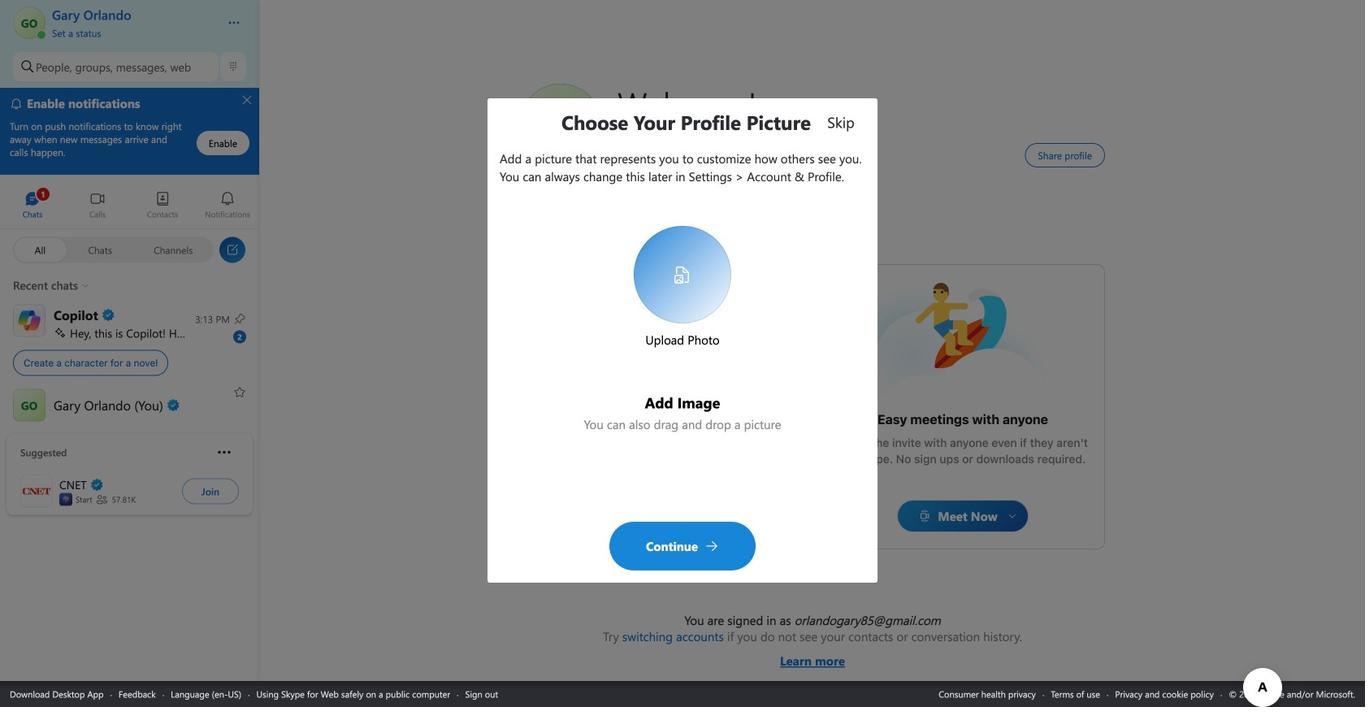 Task type: vqa. For each thing, say whether or not it's contained in the screenshot.
CNET, channel ELEMENT
yes



Task type: describe. For each thing, give the bounding box(es) containing it.
cnet, channel element
[[14, 470, 246, 513]]



Task type: locate. For each thing, give the bounding box(es) containing it.
tab list
[[0, 184, 260, 228]]



